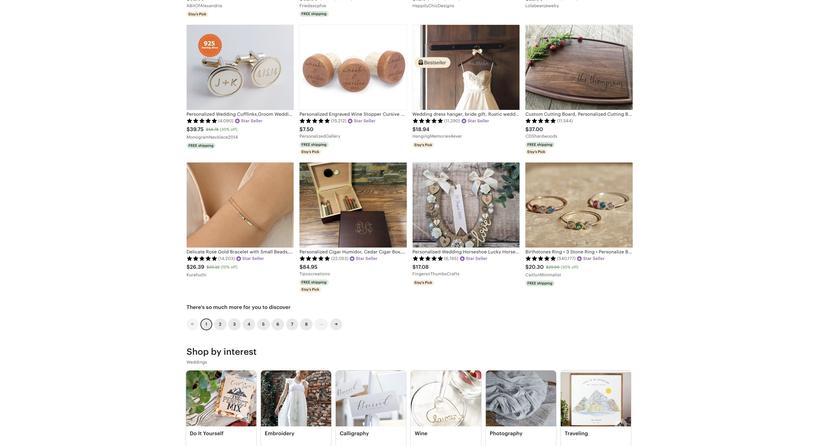 Task type: vqa. For each thing, say whether or not it's contained in the screenshot.
(30% in '$ 20.30 $ 29.00 (30% off) CaitlynMinimalist'
yes



Task type: describe. For each thing, give the bounding box(es) containing it.
5 out of 5 stars image for (540,177)
[[526, 256, 557, 261]]

$ for 17.08
[[413, 264, 416, 270]]

2 link
[[214, 319, 226, 331]]

shipping for caitlynminimalist
[[538, 281, 553, 285]]

pick down abitofalexandria
[[199, 12, 206, 16]]

$ for 7.50
[[300, 126, 303, 132]]

star for (11,290)
[[468, 119, 477, 123]]

3
[[233, 322, 236, 327]]

$ 39.75 $ 56.78 (30% off) monogramnecklace2014
[[187, 126, 238, 140]]

etsy's pick down cdshardwoods
[[528, 150, 546, 154]]

(30% for 20.30
[[561, 265, 571, 270]]

pick down cdshardwoods
[[538, 150, 546, 154]]

free shipping for caitlynminimalist
[[528, 281, 553, 285]]

(4,090)
[[218, 119, 234, 123]]

$ for 84.95
[[300, 264, 303, 270]]

free down friedasophie on the left top
[[302, 12, 311, 16]]

shipping for cdshardwoods
[[538, 143, 553, 146]]

seller for (540,177)
[[593, 256, 605, 261]]

$ 18.94 hangingmemories4ever
[[413, 126, 463, 139]]

5 out of 5 stars image for (4,090)
[[187, 118, 217, 123]]

you
[[252, 304, 261, 311]]

star seller for (540,177)
[[584, 256, 605, 261]]

5 out of 5 stars image for (6,765)
[[413, 256, 444, 261]]

off) for 20.30
[[572, 265, 579, 270]]

embroidery
[[265, 431, 295, 437]]

hangingmemories4ever
[[413, 134, 463, 139]]

star seller for (14,203)
[[243, 256, 264, 261]]

$ 84.95 tiposcreations
[[300, 264, 330, 277]]

etsy's pick down abitofalexandria
[[189, 12, 206, 16]]

calligraphy link
[[336, 371, 407, 446]]

seller for (4,090)
[[251, 119, 263, 123]]

personalizedgallery
[[300, 134, 341, 139]]

free for cdshardwoods
[[528, 143, 537, 146]]

traveling link
[[561, 371, 632, 446]]

seller for (15,212)
[[364, 119, 376, 123]]

29.32
[[209, 265, 220, 270]]

seller for (14,203)
[[252, 256, 264, 261]]

1 link
[[200, 319, 212, 331]]

pick down hangingmemories4ever
[[425, 143, 433, 147]]

much
[[213, 304, 228, 311]]

happilychicdesigns
[[413, 3, 455, 8]]

3 link
[[228, 319, 241, 331]]

seller for (11,290)
[[478, 119, 490, 123]]

etsy's down abitofalexandria
[[189, 12, 198, 16]]

etsy's pick down 18.94
[[415, 143, 433, 147]]

20.30
[[529, 264, 544, 270]]

kurafuchi
[[187, 273, 207, 278]]

star for (22,053)
[[356, 256, 365, 261]]

custom cutting board, personalized cutting board, engraved cutting board, christmas gift, wedding gift, walnut, maple image
[[526, 25, 633, 110]]

free shipping for monogramnecklace2014
[[189, 144, 214, 147]]

traveling
[[565, 431, 589, 437]]

... link
[[315, 319, 328, 330]]

wedding dress hanger, bride gift, rustic wedding, rustic chic wedding, chic barn wedding hanger, bride hanger,  wooden hanger, bridal hanger image
[[413, 25, 520, 110]]

pick down fingersnthumbscrafts
[[425, 281, 433, 285]]

etsy's pick down fingersnthumbscrafts
[[415, 281, 433, 285]]

weddings
[[187, 360, 207, 365]]

8 link
[[300, 319, 313, 331]]

1 horseshoe from the left
[[463, 249, 487, 255]]

17.08
[[416, 264, 429, 270]]

so
[[206, 304, 212, 311]]

photography link
[[486, 371, 557, 446]]

to
[[263, 304, 268, 311]]

(10%
[[221, 265, 230, 270]]

etsy's down personalizedgallery
[[302, 150, 311, 154]]

star seller for (15,212)
[[354, 119, 376, 123]]

star for (14,203)
[[243, 256, 251, 261]]

4
[[248, 322, 251, 327]]

18.94
[[416, 126, 430, 132]]

free shipping for tiposcreations
[[302, 280, 327, 284]]

star seller for (4,090)
[[241, 119, 263, 123]]

free shipping for personalizedgallery
[[302, 143, 327, 146]]

star for (4,090)
[[241, 119, 250, 123]]

etsy's down tiposcreations
[[302, 288, 311, 292]]

(14,203)
[[218, 256, 235, 261]]

personalised
[[413, 249, 441, 255]]

calligraphy
[[340, 431, 369, 437]]

wine link
[[411, 371, 482, 446]]

caitlynminimalist
[[526, 273, 562, 278]]

5
[[262, 322, 265, 327]]

do it yourself link
[[186, 371, 257, 446]]

free for personalizedgallery
[[302, 143, 311, 146]]

shipping for personalizedgallery
[[311, 143, 327, 146]]

26.39
[[190, 264, 205, 270]]

birthstones ring • 3 stone ring • personalize birthstone gift for mom • triple birthstone ring • three diamond engagement ring • rh07 image
[[526, 163, 633, 248]]

37.00
[[529, 126, 544, 132]]

2 horseshoe from the left
[[503, 249, 527, 255]]

$ 20.30 $ 29.00 (30% off) caitlynminimalist
[[526, 264, 579, 278]]

off) for 39.75
[[231, 127, 238, 132]]

tiposcreations
[[300, 272, 330, 277]]

personalised wedding horseshoe lucky horseshoe gift image
[[413, 163, 520, 248]]

wedding
[[442, 249, 462, 255]]



Task type: locate. For each thing, give the bounding box(es) containing it.
etsy's down cdshardwoods
[[528, 150, 538, 154]]

star seller down personalised wedding horseshoe lucky horseshoe gift
[[466, 256, 488, 261]]

pick down tiposcreations
[[312, 288, 320, 292]]

5 out of 5 stars image for (11,290)
[[413, 118, 444, 123]]

29.00
[[549, 265, 560, 270]]

free shipping down cdshardwoods
[[528, 143, 553, 146]]

(30% inside $ 39.75 $ 56.78 (30% off) monogramnecklace2014
[[220, 127, 230, 132]]

1 vertical spatial (30%
[[561, 265, 571, 270]]

seller
[[251, 119, 263, 123], [364, 119, 376, 123], [478, 119, 490, 123], [252, 256, 264, 261], [366, 256, 378, 261], [476, 256, 488, 261], [593, 256, 605, 261]]

off) inside $ 39.75 $ 56.78 (30% off) monogramnecklace2014
[[231, 127, 238, 132]]

shop by interest weddings
[[187, 347, 257, 365]]

7
[[291, 322, 294, 327]]

seller right (22,053)
[[366, 256, 378, 261]]

shipping down friedasophie on the left top
[[311, 12, 327, 16]]

off) down (540,177) at the right of the page
[[572, 265, 579, 270]]

$ inside the $ 17.08 fingersnthumbscrafts
[[413, 264, 416, 270]]

interest
[[224, 347, 257, 357]]

free shipping down friedasophie on the left top
[[302, 12, 327, 16]]

0 horizontal spatial horseshoe
[[463, 249, 487, 255]]

off) right (10%
[[231, 265, 238, 270]]

shipping down personalizedgallery
[[311, 143, 327, 146]]

star seller right (11,290)
[[468, 119, 490, 123]]

off) inside "$ 20.30 $ 29.00 (30% off) caitlynminimalist"
[[572, 265, 579, 270]]

lolabeanjewelry
[[526, 3, 560, 8]]

star seller right (4,090) on the top of page
[[241, 119, 263, 123]]

...
[[320, 321, 324, 326]]

fingersnthumbscrafts
[[413, 272, 460, 277]]

pick down personalizedgallery
[[312, 150, 320, 154]]

star seller right (22,053)
[[356, 256, 378, 261]]

photography
[[490, 431, 523, 437]]

(22,053)
[[332, 256, 349, 261]]

embroidery link
[[261, 371, 332, 446]]

off) inside $ 26.39 $ 29.32 (10% off) kurafuchi
[[231, 265, 238, 270]]

seller right (15,212)
[[364, 119, 376, 123]]

star for (6,765)
[[466, 256, 475, 261]]

shipping
[[311, 12, 327, 16], [311, 143, 327, 146], [538, 143, 553, 146], [198, 144, 214, 147], [311, 280, 327, 284], [538, 281, 553, 285]]

free down the 39.75
[[189, 144, 197, 147]]

by
[[211, 347, 222, 357]]

free for tiposcreations
[[302, 280, 311, 284]]

seller right (14,203)
[[252, 256, 264, 261]]

$ for 37.00
[[526, 126, 529, 132]]

(30% inside "$ 20.30 $ 29.00 (30% off) caitlynminimalist"
[[561, 265, 571, 270]]

star
[[241, 119, 250, 123], [354, 119, 363, 123], [468, 119, 477, 123], [243, 256, 251, 261], [356, 256, 365, 261], [466, 256, 475, 261], [584, 256, 592, 261]]

7.50
[[303, 126, 314, 132]]

(11,290)
[[445, 119, 460, 123]]

0 horizontal spatial (30%
[[220, 127, 230, 132]]

etsy's pick
[[189, 12, 206, 16], [415, 143, 433, 147], [302, 150, 320, 154], [528, 150, 546, 154], [415, 281, 433, 285], [302, 288, 320, 292]]

for
[[244, 304, 251, 311]]

5 link
[[257, 319, 270, 331]]

free down cdshardwoods
[[528, 143, 537, 146]]

seller for (22,053)
[[366, 256, 378, 261]]

there's
[[187, 304, 205, 311]]

etsy's down the 17.08
[[415, 281, 425, 285]]

abitofalexandria
[[187, 3, 222, 8]]

(30% down (4,090) on the top of page
[[220, 127, 230, 132]]

star seller for (22,053)
[[356, 256, 378, 261]]

(30% down (540,177) at the right of the page
[[561, 265, 571, 270]]

shop
[[187, 347, 209, 357]]

2
[[219, 322, 222, 327]]

free shipping down tiposcreations
[[302, 280, 327, 284]]

there's so much more for you to discover
[[187, 304, 291, 311]]

star right (15,212)
[[354, 119, 363, 123]]

delicate rose gold bracelet with small beads, dainty beaded multicolor gift bracelet, thin colorful bridesmaid friendship bracelet image
[[187, 163, 294, 248]]

free shipping
[[302, 12, 327, 16], [302, 143, 327, 146], [528, 143, 553, 146], [189, 144, 214, 147], [302, 280, 327, 284], [528, 281, 553, 285]]

wine
[[415, 431, 428, 437]]

star right (540,177) at the right of the page
[[584, 256, 592, 261]]

1 horizontal spatial horseshoe
[[503, 249, 527, 255]]

shipping for tiposcreations
[[311, 280, 327, 284]]

(540,177)
[[558, 256, 576, 261]]

$ 26.39 $ 29.32 (10% off) kurafuchi
[[187, 264, 238, 278]]

shipping down tiposcreations
[[311, 280, 327, 284]]

star right (11,290)
[[468, 119, 477, 123]]

seller down personalised wedding horseshoe lucky horseshoe gift
[[476, 256, 488, 261]]

5 out of 5 stars image up 84.95
[[300, 256, 331, 261]]

personalized wedding cufflinks,groom wedding cufflinks,date and initials cufflinks,engraved cufflinks,elegant monogrammed cufflinks image
[[187, 25, 294, 110]]

5 out of 5 stars image for (22,053)
[[300, 256, 331, 261]]

pick
[[199, 12, 206, 16], [425, 143, 433, 147], [312, 150, 320, 154], [538, 150, 546, 154], [425, 281, 433, 285], [312, 288, 320, 292]]

personalised wedding horseshoe lucky horseshoe gift
[[413, 249, 536, 255]]

star seller for (6,765)
[[466, 256, 488, 261]]

$ for 18.94
[[413, 126, 416, 132]]

5 out of 5 stars image up 18.94
[[413, 118, 444, 123]]

free for monogramnecklace2014
[[189, 144, 197, 147]]

$ for 20.30
[[526, 264, 529, 270]]

star seller for (11,290)
[[468, 119, 490, 123]]

$ 37.00 cdshardwoods
[[526, 126, 558, 139]]

free down caitlynminimalist
[[528, 281, 537, 285]]

more
[[229, 304, 242, 311]]

6 link
[[272, 319, 284, 331]]

shipping down monogramnecklace2014
[[198, 144, 214, 147]]

yourself
[[203, 431, 224, 437]]

5 out of 5 stars image up the 39.75
[[187, 118, 217, 123]]

$ 7.50 personalizedgallery
[[300, 126, 341, 139]]

free shipping for cdshardwoods
[[528, 143, 553, 146]]

seller right (11,290)
[[478, 119, 490, 123]]

star seller
[[241, 119, 263, 123], [354, 119, 376, 123], [468, 119, 490, 123], [243, 256, 264, 261], [356, 256, 378, 261], [466, 256, 488, 261], [584, 256, 605, 261]]

shipping down caitlynminimalist
[[538, 281, 553, 285]]

5 out of 5 stars image
[[187, 118, 217, 123], [300, 118, 331, 123], [413, 118, 444, 123], [526, 118, 557, 123], [187, 256, 217, 261], [300, 256, 331, 261], [413, 256, 444, 261], [526, 256, 557, 261]]

$ inside $ 37.00 cdshardwoods
[[526, 126, 529, 132]]

star for (15,212)
[[354, 119, 363, 123]]

(6,765)
[[445, 256, 459, 261]]

(15,212)
[[332, 119, 347, 123]]

8
[[305, 322, 308, 327]]

horseshoe left gift
[[503, 249, 527, 255]]

56.78
[[209, 127, 219, 132]]

free down tiposcreations
[[302, 280, 311, 284]]

5 out of 5 stars image up the "26.39"
[[187, 256, 217, 261]]

5 out of 5 stars image for (14,203)
[[187, 256, 217, 261]]

etsy's
[[189, 12, 198, 16], [415, 143, 425, 147], [302, 150, 311, 154], [528, 150, 538, 154], [415, 281, 425, 285], [302, 288, 311, 292]]

star right (14,203)
[[243, 256, 251, 261]]

seller for (6,765)
[[476, 256, 488, 261]]

5 out of 5 stars image up 20.30
[[526, 256, 557, 261]]

seller right (4,090) on the top of page
[[251, 119, 263, 123]]

off) for 26.39
[[231, 265, 238, 270]]

off)
[[231, 127, 238, 132], [231, 265, 238, 270], [572, 265, 579, 270]]

monogramnecklace2014
[[187, 135, 238, 140]]

personalized cigar humidor, cedar cigar box, mens gift, grandfather's gift, groomsmen, fathers day, birthday- wedding- christmas image
[[300, 163, 407, 248]]

free
[[302, 12, 311, 16], [302, 143, 311, 146], [528, 143, 537, 146], [189, 144, 197, 147], [302, 280, 311, 284], [528, 281, 537, 285]]

gift
[[528, 249, 536, 255]]

4 link
[[243, 319, 255, 331]]

84.95
[[303, 264, 318, 270]]

1
[[205, 322, 207, 327]]

1 horizontal spatial (30%
[[561, 265, 571, 270]]

(30%
[[220, 127, 230, 132], [561, 265, 571, 270]]

5 out of 5 stars image down personalised
[[413, 256, 444, 261]]

7 link
[[286, 319, 298, 331]]

free shipping down personalizedgallery
[[302, 143, 327, 146]]

etsy's down 18.94
[[415, 143, 425, 147]]

(30% for 39.75
[[220, 127, 230, 132]]

star for (540,177)
[[584, 256, 592, 261]]

5 out of 5 stars image for (15,212)
[[300, 118, 331, 123]]

star down personalised wedding horseshoe lucky horseshoe gift
[[466, 256, 475, 261]]

0 vertical spatial (30%
[[220, 127, 230, 132]]

friedasophie
[[300, 3, 327, 8]]

$ 17.08 fingersnthumbscrafts
[[413, 264, 460, 277]]

etsy's pick down personalizedgallery
[[302, 150, 320, 154]]

6
[[277, 322, 279, 327]]

horseshoe left the lucky on the bottom
[[463, 249, 487, 255]]

star seller right (14,203)
[[243, 256, 264, 261]]

$ inside $ 84.95 tiposcreations
[[300, 264, 303, 270]]

free shipping down caitlynminimalist
[[528, 281, 553, 285]]

seller right (540,177) at the right of the page
[[593, 256, 605, 261]]

cdshardwoods
[[526, 134, 558, 139]]

$ for 26.39
[[187, 264, 190, 270]]

5 out of 5 stars image for (11,544)
[[526, 118, 557, 123]]

$ inside $ 7.50 personalizedgallery
[[300, 126, 303, 132]]

star right (22,053)
[[356, 256, 365, 261]]

it
[[198, 431, 202, 437]]

$
[[187, 126, 190, 132], [300, 126, 303, 132], [413, 126, 416, 132], [526, 126, 529, 132], [206, 127, 209, 132], [187, 264, 190, 270], [300, 264, 303, 270], [413, 264, 416, 270], [526, 264, 529, 270], [207, 265, 209, 270], [547, 265, 549, 270]]

etsy's pick down tiposcreations
[[302, 288, 320, 292]]

5 out of 5 stars image up 37.00
[[526, 118, 557, 123]]

star seller right (540,177) at the right of the page
[[584, 256, 605, 261]]

lucky
[[489, 249, 502, 255]]

free down the 7.50
[[302, 143, 311, 146]]

$ for 39.75
[[187, 126, 190, 132]]

$ inside $ 18.94 hangingmemories4ever
[[413, 126, 416, 132]]

do
[[190, 431, 197, 437]]

shipping down cdshardwoods
[[538, 143, 553, 146]]

(11,544)
[[558, 119, 573, 123]]

shipping for monogramnecklace2014
[[198, 144, 214, 147]]

do it yourself
[[190, 431, 224, 437]]

star seller right (15,212)
[[354, 119, 376, 123]]

horseshoe
[[463, 249, 487, 255], [503, 249, 527, 255]]

5 out of 5 stars image up the 7.50
[[300, 118, 331, 123]]

free shipping down monogramnecklace2014
[[189, 144, 214, 147]]

discover
[[269, 304, 291, 311]]

off) down (4,090) on the top of page
[[231, 127, 238, 132]]

39.75
[[190, 126, 204, 132]]

personalized engraved wine stopper cursive names and date - wedding favors, wedding shower gift, vineyard wedding, anniversary w0286stlv image
[[300, 25, 407, 110]]

star right (4,090) on the top of page
[[241, 119, 250, 123]]

free for caitlynminimalist
[[528, 281, 537, 285]]



